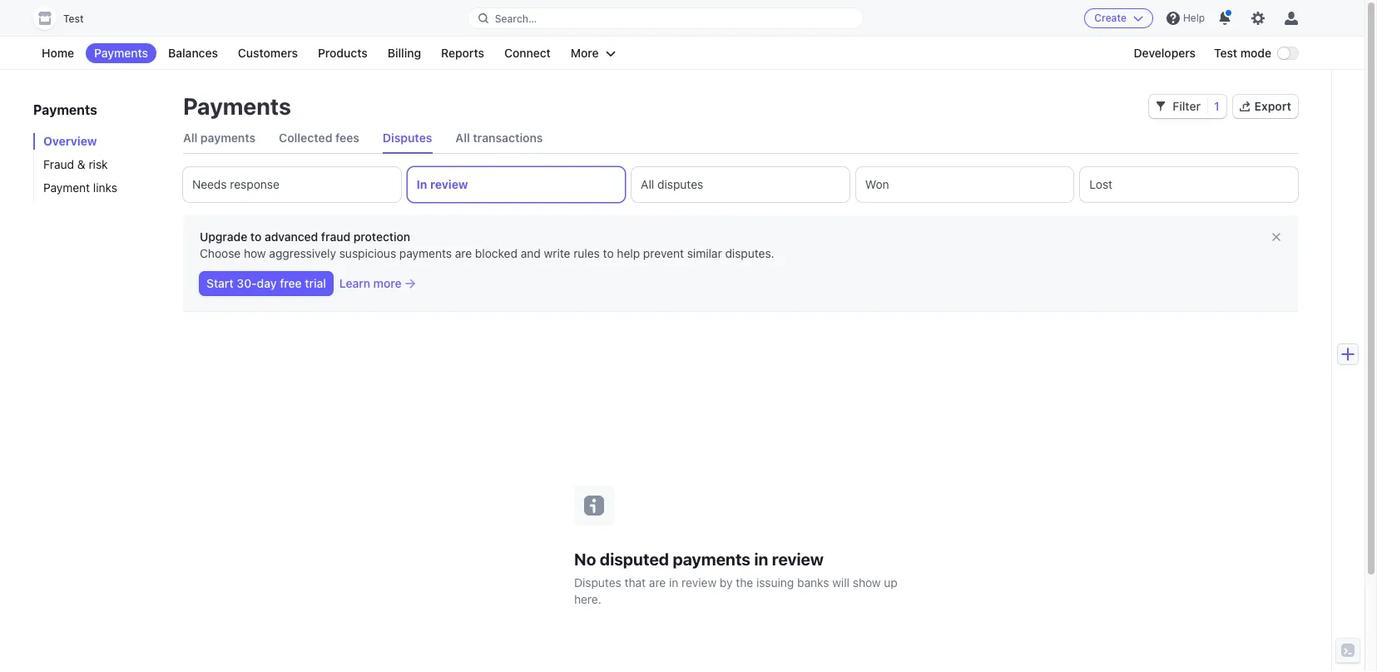 Task type: describe. For each thing, give the bounding box(es) containing it.
tab list containing all payments
[[183, 123, 1298, 154]]

more
[[373, 276, 402, 290]]

response
[[230, 177, 280, 191]]

1 vertical spatial in
[[669, 575, 679, 590]]

all for all transactions
[[456, 131, 470, 145]]

transactions
[[473, 131, 543, 145]]

more
[[571, 46, 599, 60]]

payments up all payments
[[183, 92, 291, 120]]

needs response
[[192, 177, 280, 191]]

customers link
[[230, 43, 306, 63]]

test mode
[[1214, 46, 1272, 60]]

Search… search field
[[468, 8, 863, 29]]

all payments link
[[183, 123, 256, 153]]

disputed
[[600, 550, 669, 569]]

fraud
[[43, 157, 74, 171]]

protection
[[353, 230, 410, 244]]

write
[[544, 246, 570, 260]]

free
[[280, 276, 302, 290]]

lost
[[1090, 177, 1113, 191]]

start 30-day free trial
[[206, 276, 326, 290]]

filter
[[1173, 99, 1201, 113]]

payments up overview
[[33, 102, 97, 117]]

search…
[[495, 12, 537, 25]]

all for all disputes
[[641, 177, 654, 191]]

disputes inside "tab list"
[[383, 131, 432, 145]]

learn more link
[[339, 275, 415, 292]]

30-
[[237, 276, 257, 290]]

developers
[[1134, 46, 1196, 60]]

in
[[417, 177, 427, 191]]

products link
[[310, 43, 376, 63]]

billing link
[[379, 43, 429, 63]]

lost button
[[1080, 167, 1298, 202]]

all disputes button
[[632, 167, 849, 202]]

suspicious
[[339, 246, 396, 260]]

svg image
[[1156, 102, 1166, 112]]

1
[[1214, 99, 1220, 113]]

needs response button
[[183, 167, 401, 202]]

banks
[[797, 575, 829, 590]]

similar
[[687, 246, 722, 260]]

start
[[206, 276, 234, 290]]

all transactions link
[[456, 123, 543, 153]]

reports
[[441, 46, 484, 60]]

payment links
[[43, 181, 117, 195]]

export button
[[1233, 95, 1298, 118]]

are inside no disputed payments in review disputes that are in review by the issuing banks will show up here.
[[649, 575, 666, 590]]

create
[[1095, 12, 1127, 24]]

needs
[[192, 177, 227, 191]]

disputes link
[[383, 123, 432, 153]]

payment links link
[[33, 180, 166, 196]]

review inside button
[[430, 177, 468, 191]]

start 30-day free trial button
[[200, 272, 333, 295]]

tab list containing needs response
[[183, 167, 1298, 202]]

2 vertical spatial review
[[682, 575, 717, 590]]

payments inside "tab list"
[[200, 131, 256, 145]]

customers
[[238, 46, 298, 60]]

advanced
[[265, 230, 318, 244]]

links
[[93, 181, 117, 195]]

upgrade
[[200, 230, 247, 244]]

products
[[318, 46, 368, 60]]

aggressively
[[269, 246, 336, 260]]

choose
[[200, 246, 241, 260]]

billing
[[388, 46, 421, 60]]

how
[[244, 246, 266, 260]]

issuing
[[756, 575, 794, 590]]

balances link
[[160, 43, 226, 63]]

risk
[[89, 157, 108, 171]]

fees
[[335, 131, 359, 145]]

&
[[77, 157, 85, 171]]

overview
[[43, 134, 97, 148]]

test for test mode
[[1214, 46, 1238, 60]]

day
[[257, 276, 277, 290]]



Task type: vqa. For each thing, say whether or not it's contained in the screenshot.
Status to the top
no



Task type: locate. For each thing, give the bounding box(es) containing it.
notifications image
[[1218, 12, 1232, 25]]

the
[[736, 575, 753, 590]]

2 horizontal spatial review
[[772, 550, 824, 569]]

payments right home
[[94, 46, 148, 60]]

up
[[884, 575, 898, 590]]

no disputed payments in review disputes that are in review by the issuing banks will show up here.
[[574, 550, 898, 606]]

all transactions
[[456, 131, 543, 145]]

0 horizontal spatial test
[[63, 12, 84, 25]]

payments inside upgrade to advanced fraud protection choose how aggressively suspicious payments are blocked and write rules to help prevent similar disputes.
[[399, 246, 452, 260]]

payments inside no disputed payments in review disputes that are in review by the issuing banks will show up here.
[[673, 550, 751, 569]]

test left mode
[[1214, 46, 1238, 60]]

all inside 'button'
[[641, 177, 654, 191]]

are inside upgrade to advanced fraud protection choose how aggressively suspicious payments are blocked and write rules to help prevent similar disputes.
[[455, 246, 472, 260]]

payments up by
[[673, 550, 751, 569]]

1 horizontal spatial all
[[456, 131, 470, 145]]

learn more
[[339, 276, 402, 290]]

all for all payments
[[183, 131, 198, 145]]

disputes.
[[725, 246, 775, 260]]

trial
[[305, 276, 326, 290]]

1 horizontal spatial disputes
[[574, 575, 621, 590]]

0 horizontal spatial are
[[455, 246, 472, 260]]

1 horizontal spatial payments
[[399, 246, 452, 260]]

create button
[[1085, 8, 1153, 28]]

won button
[[856, 167, 1074, 202]]

2 vertical spatial payments
[[673, 550, 751, 569]]

blocked
[[475, 246, 518, 260]]

export
[[1255, 99, 1292, 113]]

tab list up all disputes 'button'
[[183, 123, 1298, 154]]

payments up needs response
[[200, 131, 256, 145]]

connect link
[[496, 43, 559, 63]]

1 horizontal spatial review
[[682, 575, 717, 590]]

disputes inside no disputed payments in review disputes that are in review by the issuing banks will show up here.
[[574, 575, 621, 590]]

in review
[[417, 177, 468, 191]]

0 vertical spatial disputes
[[383, 131, 432, 145]]

0 horizontal spatial disputes
[[383, 131, 432, 145]]

help
[[1183, 12, 1205, 24]]

review left by
[[682, 575, 717, 590]]

disputes up the here.
[[574, 575, 621, 590]]

test inside button
[[63, 12, 84, 25]]

more button
[[562, 43, 624, 63]]

to left help
[[603, 246, 614, 260]]

0 horizontal spatial review
[[430, 177, 468, 191]]

test for test
[[63, 12, 84, 25]]

disputes
[[657, 177, 703, 191]]

0 horizontal spatial in
[[669, 575, 679, 590]]

payments link
[[86, 43, 157, 63]]

tab list
[[183, 123, 1298, 154], [183, 167, 1298, 202]]

and
[[521, 246, 541, 260]]

fraud
[[321, 230, 350, 244]]

in right that
[[669, 575, 679, 590]]

learn
[[339, 276, 370, 290]]

in up issuing
[[754, 550, 768, 569]]

connect
[[504, 46, 551, 60]]

developers link
[[1126, 43, 1204, 63]]

show
[[853, 575, 881, 590]]

all up needs
[[183, 131, 198, 145]]

0 horizontal spatial to
[[250, 230, 262, 244]]

1 vertical spatial payments
[[399, 246, 452, 260]]

1 horizontal spatial in
[[754, 550, 768, 569]]

fraud & risk link
[[33, 156, 166, 173]]

won
[[865, 177, 889, 191]]

0 vertical spatial test
[[63, 12, 84, 25]]

by
[[720, 575, 733, 590]]

to up how
[[250, 230, 262, 244]]

tab list up disputes.
[[183, 167, 1298, 202]]

prevent
[[643, 246, 684, 260]]

1 vertical spatial test
[[1214, 46, 1238, 60]]

0 vertical spatial are
[[455, 246, 472, 260]]

0 vertical spatial to
[[250, 230, 262, 244]]

home
[[42, 46, 74, 60]]

2 tab list from the top
[[183, 167, 1298, 202]]

to
[[250, 230, 262, 244], [603, 246, 614, 260]]

disputes up in
[[383, 131, 432, 145]]

payment
[[43, 181, 90, 195]]

home link
[[33, 43, 82, 63]]

help button
[[1160, 5, 1212, 32]]

0 vertical spatial payments
[[200, 131, 256, 145]]

collected fees
[[279, 131, 359, 145]]

2 horizontal spatial payments
[[673, 550, 751, 569]]

are left blocked
[[455, 246, 472, 260]]

in
[[754, 550, 768, 569], [669, 575, 679, 590]]

0 horizontal spatial payments
[[200, 131, 256, 145]]

test button
[[33, 7, 100, 30]]

1 horizontal spatial are
[[649, 575, 666, 590]]

0 vertical spatial tab list
[[183, 123, 1298, 154]]

fraud & risk
[[43, 157, 108, 171]]

payments inside payments link
[[94, 46, 148, 60]]

all left "disputes"
[[641, 177, 654, 191]]

balances
[[168, 46, 218, 60]]

are
[[455, 246, 472, 260], [649, 575, 666, 590]]

upgrade to advanced fraud protection choose how aggressively suspicious payments are blocked and write rules to help prevent similar disputes.
[[200, 230, 775, 260]]

2 horizontal spatial all
[[641, 177, 654, 191]]

1 tab list from the top
[[183, 123, 1298, 154]]

help
[[617, 246, 640, 260]]

that
[[625, 575, 646, 590]]

all disputes
[[641, 177, 703, 191]]

1 horizontal spatial test
[[1214, 46, 1238, 60]]

1 horizontal spatial to
[[603, 246, 614, 260]]

1 vertical spatial tab list
[[183, 167, 1298, 202]]

test up home
[[63, 12, 84, 25]]

in review button
[[407, 167, 625, 202]]

here.
[[574, 592, 601, 606]]

will
[[832, 575, 850, 590]]

disputes
[[383, 131, 432, 145], [574, 575, 621, 590]]

payments down protection
[[399, 246, 452, 260]]

no
[[574, 550, 596, 569]]

all payments
[[183, 131, 256, 145]]

collected
[[279, 131, 332, 145]]

1 vertical spatial review
[[772, 550, 824, 569]]

collected fees link
[[279, 123, 359, 153]]

are right that
[[649, 575, 666, 590]]

reports link
[[433, 43, 493, 63]]

0 vertical spatial in
[[754, 550, 768, 569]]

0 horizontal spatial all
[[183, 131, 198, 145]]

1 vertical spatial to
[[603, 246, 614, 260]]

1 vertical spatial disputes
[[574, 575, 621, 590]]

overview link
[[33, 133, 166, 150]]

0 vertical spatial review
[[430, 177, 468, 191]]

1 vertical spatial are
[[649, 575, 666, 590]]

review
[[430, 177, 468, 191], [772, 550, 824, 569], [682, 575, 717, 590]]

all left transactions
[[456, 131, 470, 145]]

review up banks
[[772, 550, 824, 569]]

review right in
[[430, 177, 468, 191]]

mode
[[1241, 46, 1272, 60]]

payments
[[94, 46, 148, 60], [183, 92, 291, 120], [33, 102, 97, 117]]

Search… text field
[[468, 8, 863, 29]]



